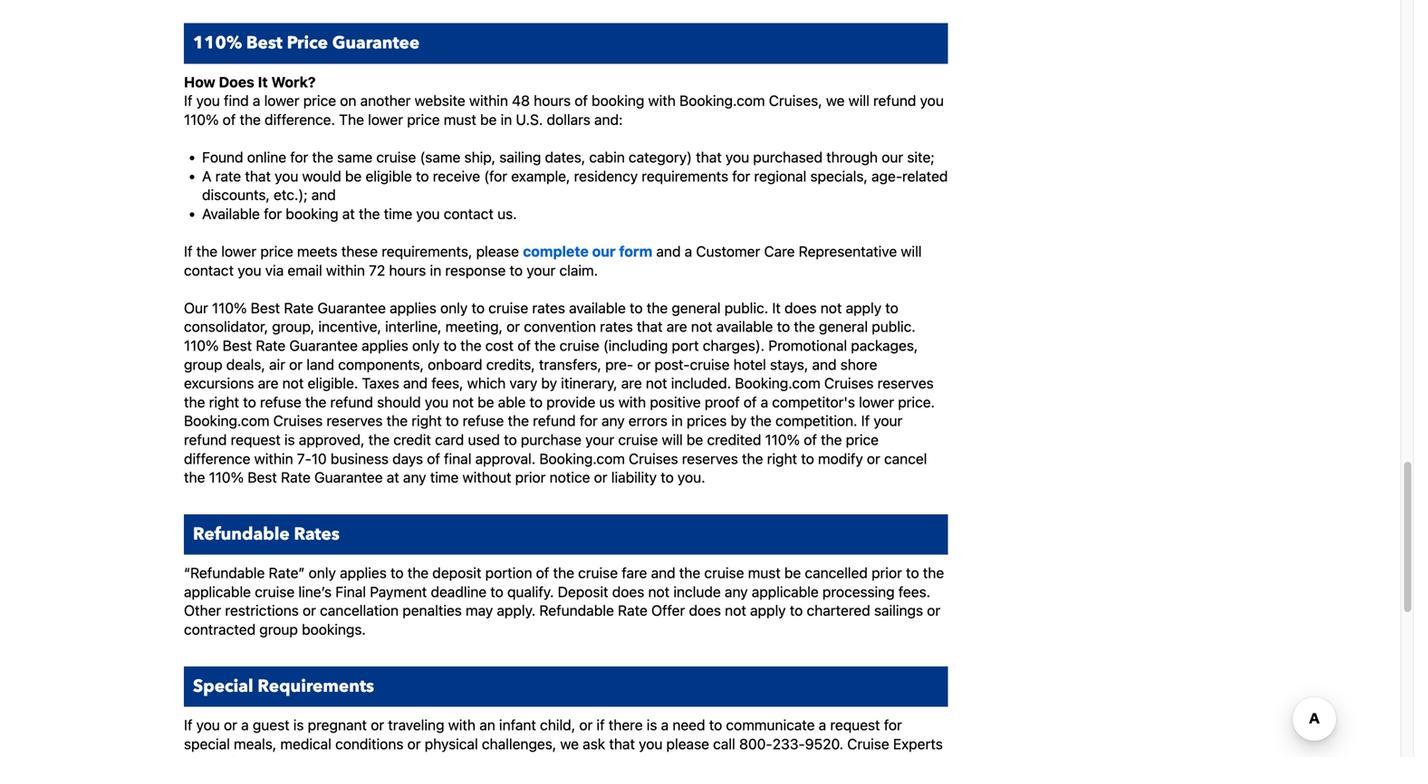 Task type: describe. For each thing, give the bounding box(es) containing it.
the up include
[[680, 565, 701, 582]]

the up promotional
[[794, 318, 815, 336]]

a inside our 110% best rate guarantee applies only to cruise rates available to the general public. it does not apply to consolidator, group, incentive, interline, meeting, or convention rates that are not available to the general public. 110% best rate guarantee applies only to the cost of the cruise (including port charges). promotional packages, group deals, air or land components, onboard credits, transfers, pre- or post-cruise hotel stays, and shore excursions are not eligible. taxes and fees, which vary by itinerary, are not included. booking.com cruises reserves the right to refuse the refund should you not be able to provide us with positive proof of a competitor's lower price. booking.com cruises reserves the right to refuse the refund for any errors in prices by the competition. if your refund request is approved, the credit card used to purchase your cruise will be credited 110% of the price difference within 7-10 business days of final approval. booking.com cruises reserves the right to modify or cancel the 110% best rate guarantee at any time without prior notice or liability to you.
[[761, 394, 769, 411]]

rate"
[[269, 565, 305, 582]]

will inside our 110% best rate guarantee applies only to cruise rates available to the general public. it does not apply to consolidator, group, incentive, interline, meeting, or convention rates that are not available to the general public. 110% best rate guarantee applies only to the cost of the cruise (including port charges). promotional packages, group deals, air or land components, onboard credits, transfers, pre- or post-cruise hotel stays, and shore excursions are not eligible. taxes and fees, which vary by itinerary, are not included. booking.com cruises reserves the right to refuse the refund should you not be able to provide us with positive proof of a competitor's lower price. booking.com cruises reserves the right to refuse the refund for any errors in prices by the competition. if your refund request is approved, the credit card used to purchase your cruise will be credited 110% of the price difference within 7-10 business days of final approval. booking.com cruises reserves the right to modify or cancel the 110% best rate guarantee at any time without prior notice or liability to you.
[[662, 431, 683, 449]]

0 vertical spatial public.
[[725, 299, 769, 317]]

discounts,
[[202, 186, 270, 204]]

excursions
[[184, 375, 254, 392]]

receive
[[433, 168, 480, 185]]

be down which
[[478, 394, 494, 411]]

or up special
[[224, 717, 237, 734]]

available inside "if you or a guest is pregnant or traveling with an infant child, or if there is a need to communicate a request for special meals, medical conditions or physical challenges, we ask that you please call 800-233-9520. cruise experts are available 24 hours a day, 7 days a week. we will do everything we can to meet your needs and answer all of yo"
[[209, 755, 265, 758]]

example,
[[511, 168, 570, 185]]

booking.com down stays,
[[735, 375, 821, 392]]

transfers,
[[539, 356, 602, 373]]

special
[[184, 736, 230, 753]]

specials,
[[811, 168, 868, 185]]

cruises,
[[769, 92, 823, 109]]

competitor's
[[772, 394, 855, 411]]

2 horizontal spatial available
[[717, 318, 773, 336]]

any inside "refundable rate" only applies to the deposit portion of the cruise fare and the cruise must be cancelled prior to the applicable cruise line's final payment deadline to qualify. deposit does not include any applicable processing fees. other restrictions or cancellation penalties may apply. refundable rate offer does not apply to chartered sailings or contracted group bookings.
[[725, 584, 748, 601]]

of inside "if you or a guest is pregnant or traveling with an infant child, or if there is a need to communicate a request for special meals, medical conditions or physical challenges, we ask that you please call 800-233-9520. cruise experts are available 24 hours a day, 7 days a week. we will do everything we can to meet your needs and answer all of yo"
[[894, 755, 908, 758]]

1 vertical spatial right
[[412, 413, 442, 430]]

notice
[[550, 469, 590, 486]]

1 horizontal spatial general
[[819, 318, 868, 336]]

cruise down rate"
[[255, 584, 295, 601]]

card
[[435, 431, 464, 449]]

of inside "refundable rate" only applies to the deposit portion of the cruise fare and the cruise must be cancelled prior to the applicable cruise line's final payment deadline to qualify. deposit does not include any applicable processing fees. other restrictions or cancellation penalties may apply. refundable rate offer does not apply to chartered sailings or contracted group bookings.
[[536, 565, 549, 582]]

a
[[202, 168, 212, 185]]

for down etc.); in the left top of the page
[[264, 205, 282, 222]]

0 vertical spatial available
[[569, 299, 626, 317]]

1 horizontal spatial rates
[[600, 318, 633, 336]]

online
[[247, 149, 286, 166]]

not up offer
[[648, 584, 670, 601]]

the up the fees.
[[923, 565, 944, 582]]

cruise inside found online for the same cruise (same ship, sailing dates, cabin category) that you purchased through our site; a rate that you would be eligible to receive (for example, residency requirements for regional specials, age-related discounts, etc.); and available for booking at the time you contact us.
[[376, 149, 416, 166]]

cruise up transfers, in the top left of the page
[[560, 337, 600, 354]]

request inside our 110% best rate guarantee applies only to cruise rates available to the general public. it does not apply to consolidator, group, incentive, interline, meeting, or convention rates that are not available to the general public. 110% best rate guarantee applies only to the cost of the cruise (including port charges). promotional packages, group deals, air or land components, onboard credits, transfers, pre- or post-cruise hotel stays, and shore excursions are not eligible. taxes and fees, which vary by itinerary, are not included. booking.com cruises reserves the right to refuse the refund should you not be able to provide us with positive proof of a competitor's lower price. booking.com cruises reserves the right to refuse the refund for any errors in prices by the competition. if your refund request is approved, the credit card used to purchase your cruise will be credited 110% of the price difference within 7-10 business days of final approval. booking.com cruises reserves the right to modify or cancel the 110% best rate guarantee at any time without prior notice or liability to you.
[[231, 431, 281, 449]]

price up via
[[260, 243, 293, 260]]

110% down 'competition.'
[[765, 431, 800, 449]]

meets
[[297, 243, 338, 260]]

if you or a guest is pregnant or traveling with an infant child, or if there is a need to communicate a request for special meals, medical conditions or physical challenges, we ask that you please call 800-233-9520. cruise experts are available 24 hours a day, 7 days a week. we will do everything we can to meet your needs and answer all of yo
[[184, 717, 943, 758]]

your inside "if you or a guest is pregnant or traveling with an infant child, or if there is a need to communicate a request for special meals, medical conditions or physical challenges, we ask that you please call 800-233-9520. cruise experts are available 24 hours a day, 7 days a week. we will do everything we can to meet your needs and answer all of yo"
[[720, 755, 749, 758]]

booking.com down the excursions
[[184, 413, 270, 430]]

only inside "refundable rate" only applies to the deposit portion of the cruise fare and the cruise must be cancelled prior to the applicable cruise line's final payment deadline to qualify. deposit does not include any applicable processing fees. other restrictions or cancellation penalties may apply. refundable rate offer does not apply to chartered sailings or contracted group bookings.
[[309, 565, 336, 582]]

if the lower price meets these requirements, please complete our form
[[184, 243, 653, 260]]

to right can
[[666, 755, 680, 758]]

related
[[903, 168, 948, 185]]

to up "card"
[[446, 413, 459, 430]]

1 vertical spatial does
[[612, 584, 645, 601]]

and up should
[[403, 375, 428, 392]]

the up modify at the right of page
[[821, 431, 842, 449]]

the
[[339, 111, 364, 128]]

to left modify at the right of page
[[801, 450, 815, 467]]

of down the find
[[223, 111, 236, 128]]

7-
[[297, 450, 312, 467]]

able
[[498, 394, 526, 411]]

price
[[287, 31, 328, 55]]

errors
[[629, 413, 668, 430]]

difference.
[[265, 111, 335, 128]]

complete
[[523, 243, 589, 260]]

purchased
[[753, 149, 823, 166]]

of down 'competition.'
[[804, 431, 817, 449]]

promotional
[[769, 337, 847, 354]]

these
[[341, 243, 378, 260]]

10
[[312, 450, 327, 467]]

included.
[[671, 375, 731, 392]]

days inside our 110% best rate guarantee applies only to cruise rates available to the general public. it does not apply to consolidator, group, incentive, interline, meeting, or convention rates that are not available to the general public. 110% best rate guarantee applies only to the cost of the cruise (including port charges). promotional packages, group deals, air or land components, onboard credits, transfers, pre- or post-cruise hotel stays, and shore excursions are not eligible. taxes and fees, which vary by itinerary, are not included. booking.com cruises reserves the right to refuse the refund should you not be able to provide us with positive proof of a competitor's lower price. booking.com cruises reserves the right to refuse the refund for any errors in prices by the competition. if your refund request is approved, the credit card used to purchase your cruise will be credited 110% of the price difference within 7-10 business days of final approval. booking.com cruises reserves the right to modify or cancel the 110% best rate guarantee at any time without prior notice or liability to you.
[[393, 450, 423, 467]]

are inside "if you or a guest is pregnant or traveling with an infant child, or if there is a need to communicate a request for special meals, medical conditions or physical challenges, we ask that you please call 800-233-9520. cruise experts are available 24 hours a day, 7 days a week. we will do everything we can to meet your needs and answer all of yo"
[[184, 755, 205, 758]]

us.
[[498, 205, 517, 222]]

a left need
[[661, 717, 669, 734]]

not down post-
[[646, 375, 667, 392]]

1 horizontal spatial reserves
[[682, 450, 738, 467]]

time inside our 110% best rate guarantee applies only to cruise rates available to the general public. it does not apply to consolidator, group, incentive, interline, meeting, or convention rates that are not available to the general public. 110% best rate guarantee applies only to the cost of the cruise (including port charges). promotional packages, group deals, air or land components, onboard credits, transfers, pre- or post-cruise hotel stays, and shore excursions are not eligible. taxes and fees, which vary by itinerary, are not included. booking.com cruises reserves the right to refuse the refund should you not be able to provide us with positive proof of a competitor's lower price. booking.com cruises reserves the right to refuse the refund for any errors in prices by the competition. if your refund request is approved, the credit card used to purchase your cruise will be credited 110% of the price difference within 7-10 business days of final approval. booking.com cruises reserves the right to modify or cancel the 110% best rate guarantee at any time without prior notice or liability to you.
[[430, 469, 459, 486]]

final
[[336, 584, 366, 601]]

with inside our 110% best rate guarantee applies only to cruise rates available to the general public. it does not apply to consolidator, group, incentive, interline, meeting, or convention rates that are not available to the general public. 110% best rate guarantee applies only to the cost of the cruise (including port charges). promotional packages, group deals, air or land components, onboard credits, transfers, pre- or post-cruise hotel stays, and shore excursions are not eligible. taxes and fees, which vary by itinerary, are not included. booking.com cruises reserves the right to refuse the refund should you not be able to provide us with positive proof of a competitor's lower price. booking.com cruises reserves the right to refuse the refund for any errors in prices by the competition. if your refund request is approved, the credit card used to purchase your cruise will be credited 110% of the price difference within 7-10 business days of final approval. booking.com cruises reserves the right to modify or cancel the 110% best rate guarantee at any time without prior notice or liability to you.
[[619, 394, 646, 411]]

competition.
[[776, 413, 858, 430]]

110% up consolidator,
[[212, 299, 247, 317]]

or up conditions
[[371, 717, 384, 734]]

need
[[673, 717, 706, 734]]

sailing
[[500, 149, 541, 166]]

if
[[597, 717, 605, 734]]

week.
[[431, 755, 469, 758]]

best up deals,
[[223, 337, 252, 354]]

to inside 'and a customer care representative will contact you via email within 72 hours in response to your claim.'
[[510, 262, 523, 279]]

cancelled
[[805, 565, 868, 582]]

(including
[[603, 337, 668, 354]]

do
[[523, 755, 539, 758]]

your inside 'and a customer care representative will contact you via email within 72 hours in response to your claim.'
[[527, 262, 556, 279]]

for up would
[[290, 149, 308, 166]]

pre-
[[605, 356, 634, 373]]

there
[[609, 717, 643, 734]]

110% up how
[[193, 31, 242, 55]]

1 horizontal spatial refuse
[[463, 413, 504, 430]]

best up group,
[[251, 299, 280, 317]]

within inside our 110% best rate guarantee applies only to cruise rates available to the general public. it does not apply to consolidator, group, incentive, interline, meeting, or convention rates that are not available to the general public. 110% best rate guarantee applies only to the cost of the cruise (including port charges). promotional packages, group deals, air or land components, onboard credits, transfers, pre- or post-cruise hotel stays, and shore excursions are not eligible. taxes and fees, which vary by itinerary, are not included. booking.com cruises reserves the right to refuse the refund should you not be able to provide us with positive proof of a competitor's lower price. booking.com cruises reserves the right to refuse the refund for any errors in prices by the competition. if your refund request is approved, the credit card used to purchase your cruise will be credited 110% of the price difference within 7-10 business days of final approval. booking.com cruises reserves the right to modify or cancel the 110% best rate guarantee at any time without prior notice or liability to you.
[[254, 450, 293, 467]]

to up (including
[[630, 299, 643, 317]]

with inside how does it work? if you find a lower price on another website within 48 hours of booking with booking.com cruises, we will refund you 110% of the difference. the lower price must be in u.s. dollars and:
[[648, 92, 676, 109]]

we
[[473, 755, 494, 758]]

or down line's
[[303, 602, 316, 620]]

purchase
[[521, 431, 582, 449]]

best down difference at left
[[248, 469, 277, 486]]

the up the 'credited'
[[751, 413, 772, 430]]

price inside our 110% best rate guarantee applies only to cruise rates available to the general public. it does not apply to consolidator, group, incentive, interline, meeting, or convention rates that are not available to the general public. 110% best rate guarantee applies only to the cost of the cruise (including port charges). promotional packages, group deals, air or land components, onboard credits, transfers, pre- or post-cruise hotel stays, and shore excursions are not eligible. taxes and fees, which vary by itinerary, are not included. booking.com cruises reserves the right to refuse the refund should you not be able to provide us with positive proof of a competitor's lower price. booking.com cruises reserves the right to refuse the refund for any errors in prices by the competition. if your refund request is approved, the credit card used to purchase your cruise will be credited 110% of the price difference within 7-10 business days of final approval. booking.com cruises reserves the right to modify or cancel the 110% best rate guarantee at any time without prior notice or liability to you.
[[846, 431, 879, 449]]

to up onboard
[[444, 337, 457, 354]]

0 horizontal spatial reserves
[[327, 413, 383, 430]]

payment
[[370, 584, 427, 601]]

does
[[219, 73, 254, 91]]

provide
[[547, 394, 596, 411]]

to down portion
[[491, 584, 504, 601]]

cancel
[[885, 450, 927, 467]]

rate up air
[[256, 337, 286, 354]]

fees.
[[899, 584, 931, 601]]

or left 'if'
[[579, 717, 593, 734]]

1 horizontal spatial by
[[731, 413, 747, 430]]

an
[[480, 717, 495, 734]]

portion
[[485, 565, 532, 582]]

with inside "if you or a guest is pregnant or traveling with an infant child, or if there is a need to communicate a request for special meals, medical conditions or physical challenges, we ask that you please call 800-233-9520. cruise experts are available 24 hours a day, 7 days a week. we will do everything we can to meet your needs and answer all of yo"
[[448, 717, 476, 734]]

please inside "if you or a guest is pregnant or traveling with an infant child, or if there is a need to communicate a request for special meals, medical conditions or physical challenges, we ask that you please call 800-233-9520. cruise experts are available 24 hours a day, 7 days a week. we will do everything we can to meet your needs and answer all of yo"
[[667, 736, 710, 753]]

you up special
[[196, 717, 220, 734]]

a left day,
[[331, 755, 339, 758]]

the down eligible.
[[305, 394, 327, 411]]

is up the medical
[[293, 717, 304, 734]]

to up promotional
[[777, 318, 790, 336]]

the down the excursions
[[184, 394, 205, 411]]

infant
[[499, 717, 536, 734]]

0 vertical spatial only
[[440, 299, 468, 317]]

dates,
[[545, 149, 586, 166]]

that down online
[[245, 168, 271, 185]]

refund up purchase
[[533, 413, 576, 430]]

a left week.
[[419, 755, 427, 758]]

contracted
[[184, 621, 256, 638]]

that up requirements
[[696, 149, 722, 166]]

residency
[[574, 168, 638, 185]]

the down meeting,
[[461, 337, 482, 354]]

0 vertical spatial cruises
[[825, 375, 874, 392]]

or up cost
[[507, 318, 520, 336]]

to left you.
[[661, 469, 674, 486]]

your down us at the bottom left of the page
[[586, 431, 615, 449]]

our inside found online for the same cruise (same ship, sailing dates, cabin category) that you purchased through our site; a rate that you would be eligible to receive (for example, residency requirements for regional specials, age-related discounts, etc.); and available for booking at the time you contact us.
[[882, 149, 904, 166]]

price up difference.
[[303, 92, 336, 109]]

available
[[202, 205, 260, 222]]

same
[[337, 149, 373, 166]]

post-
[[655, 356, 690, 373]]

booking.com inside how does it work? if you find a lower price on another website within 48 hours of booking with booking.com cruises, we will refund you 110% of the difference. the lower price must be in u.s. dollars and:
[[680, 92, 765, 109]]

1 vertical spatial public.
[[872, 318, 916, 336]]

the up business
[[369, 431, 390, 449]]

cruise up cost
[[489, 299, 528, 317]]

you left the purchased at top right
[[726, 149, 750, 166]]

credit
[[394, 431, 431, 449]]

guarantee up the another
[[332, 31, 420, 55]]

110% down difference at left
[[209, 469, 244, 486]]

1 horizontal spatial we
[[616, 755, 635, 758]]

for inside our 110% best rate guarantee applies only to cruise rates available to the general public. it does not apply to consolidator, group, incentive, interline, meeting, or convention rates that are not available to the general public. 110% best rate guarantee applies only to the cost of the cruise (including port charges). promotional packages, group deals, air or land components, onboard credits, transfers, pre- or post-cruise hotel stays, and shore excursions are not eligible. taxes and fees, which vary by itinerary, are not included. booking.com cruises reserves the right to refuse the refund should you not be able to provide us with positive proof of a competitor's lower price. booking.com cruises reserves the right to refuse the refund for any errors in prices by the competition. if your refund request is approved, the credit card used to purchase your cruise will be credited 110% of the price difference within 7-10 business days of final approval. booking.com cruises reserves the right to modify or cancel the 110% best rate guarantee at any time without prior notice or liability to you.
[[580, 413, 598, 430]]

processing
[[823, 584, 895, 601]]

0 vertical spatial rates
[[532, 299, 565, 317]]

1 horizontal spatial cruises
[[629, 450, 678, 467]]

within inside how does it work? if you find a lower price on another website within 48 hours of booking with booking.com cruises, we will refund you 110% of the difference. the lower price must be in u.s. dollars and:
[[469, 92, 508, 109]]

the up these
[[359, 205, 380, 222]]

1 vertical spatial applies
[[362, 337, 409, 354]]

hours inside how does it work? if you find a lower price on another website within 48 hours of booking with booking.com cruises, we will refund you 110% of the difference. the lower price must be in u.s. dollars and:
[[534, 92, 571, 109]]

challenges,
[[482, 736, 557, 753]]

0 horizontal spatial cruises
[[273, 413, 323, 430]]

lower down the another
[[368, 111, 403, 128]]

cruise up included.
[[690, 356, 730, 373]]

lower down the work?
[[264, 92, 300, 109]]

1 horizontal spatial only
[[412, 337, 440, 354]]

2 vertical spatial right
[[767, 450, 798, 467]]

the up deposit
[[553, 565, 574, 582]]

medical
[[280, 736, 332, 753]]

cruise up include
[[705, 565, 744, 582]]

not up promotional
[[821, 299, 842, 317]]

group inside our 110% best rate guarantee applies only to cruise rates available to the general public. it does not apply to consolidator, group, incentive, interline, meeting, or convention rates that are not available to the general public. 110% best rate guarantee applies only to the cost of the cruise (including port charges). promotional packages, group deals, air or land components, onboard credits, transfers, pre- or post-cruise hotel stays, and shore excursions are not eligible. taxes and fees, which vary by itinerary, are not included. booking.com cruises reserves the right to refuse the refund should you not be able to provide us with positive proof of a competitor's lower price. booking.com cruises reserves the right to refuse the refund for any errors in prices by the competition. if your refund request is approved, the credit card used to purchase your cruise will be credited 110% of the price difference within 7-10 business days of final approval. booking.com cruises reserves the right to modify or cancel the 110% best rate guarantee at any time without prior notice or liability to you.
[[184, 356, 223, 373]]

9520.
[[805, 736, 844, 753]]

deadline
[[431, 584, 487, 601]]

are down air
[[258, 375, 279, 392]]

meeting,
[[446, 318, 503, 336]]

110% down consolidator,
[[184, 337, 219, 354]]

and down promotional
[[812, 356, 837, 373]]

hotel
[[734, 356, 766, 373]]

you down how
[[196, 92, 220, 109]]

1 vertical spatial we
[[560, 736, 579, 753]]

call
[[713, 736, 736, 753]]

time inside found online for the same cruise (same ship, sailing dates, cabin category) that you purchased through our site; a rate that you would be eligible to receive (for example, residency requirements for regional specials, age-related discounts, etc.); and available for booking at the time you contact us.
[[384, 205, 412, 222]]

does inside our 110% best rate guarantee applies only to cruise rates available to the general public. it does not apply to consolidator, group, incentive, interline, meeting, or convention rates that are not available to the general public. 110% best rate guarantee applies only to the cost of the cruise (including port charges). promotional packages, group deals, air or land components, onboard credits, transfers, pre- or post-cruise hotel stays, and shore excursions are not eligible. taxes and fees, which vary by itinerary, are not included. booking.com cruises reserves the right to refuse the refund should you not be able to provide us with positive proof of a competitor's lower price. booking.com cruises reserves the right to refuse the refund for any errors in prices by the competition. if your refund request is approved, the credit card used to purchase your cruise will be credited 110% of the price difference within 7-10 business days of final approval. booking.com cruises reserves the right to modify or cancel the 110% best rate guarantee at any time without prior notice or liability to you.
[[785, 299, 817, 317]]

representative
[[799, 243, 897, 260]]

0 horizontal spatial refuse
[[260, 394, 302, 411]]

fare
[[622, 565, 647, 582]]

vary
[[510, 375, 538, 392]]

refundable inside "refundable rate" only applies to the deposit portion of the cruise fare and the cruise must be cancelled prior to the applicable cruise line's final payment deadline to qualify. deposit does not include any applicable processing fees. other restrictions or cancellation penalties may apply. refundable rate offer does not apply to chartered sailings or contracted group bookings.
[[540, 602, 614, 620]]

meet
[[683, 755, 717, 758]]

are up port
[[667, 318, 687, 336]]

deposit
[[433, 565, 482, 582]]

land
[[307, 356, 334, 373]]

consolidator,
[[184, 318, 268, 336]]

2 vertical spatial does
[[689, 602, 721, 620]]

requirements,
[[382, 243, 473, 260]]

and inside "refundable rate" only applies to the deposit portion of the cruise fare and the cruise must be cancelled prior to the applicable cruise line's final payment deadline to qualify. deposit does not include any applicable processing fees. other restrictions or cancellation penalties may apply. refundable rate offer does not apply to chartered sailings or contracted group bookings.
[[651, 565, 676, 582]]

a inside how does it work? if you find a lower price on another website within 48 hours of booking with booking.com cruises, we will refund you 110% of the difference. the lower price must be in u.s. dollars and:
[[253, 92, 260, 109]]

a up meals,
[[241, 717, 249, 734]]

lower inside our 110% best rate guarantee applies only to cruise rates available to the general public. it does not apply to consolidator, group, incentive, interline, meeting, or convention rates that are not available to the general public. 110% best rate guarantee applies only to the cost of the cruise (including port charges). promotional packages, group deals, air or land components, onboard credits, transfers, pre- or post-cruise hotel stays, and shore excursions are not eligible. taxes and fees, which vary by itinerary, are not included. booking.com cruises reserves the right to refuse the refund should you not be able to provide us with positive proof of a competitor's lower price. booking.com cruises reserves the right to refuse the refund for any errors in prices by the competition. if your refund request is approved, the credit card used to purchase your cruise will be credited 110% of the price difference within 7-10 business days of final approval. booking.com cruises reserves the right to modify or cancel the 110% best rate guarantee at any time without prior notice or liability to you.
[[859, 394, 894, 411]]

or down (including
[[637, 356, 651, 373]]

the down convention
[[535, 337, 556, 354]]

0 vertical spatial general
[[672, 299, 721, 317]]

48
[[512, 92, 530, 109]]

you up site;
[[920, 92, 944, 109]]

for left regional
[[732, 168, 751, 185]]

site;
[[907, 149, 935, 166]]

that inside "if you or a guest is pregnant or traveling with an infant child, or if there is a need to communicate a request for special meals, medical conditions or physical challenges, we ask that you please call 800-233-9520. cruise experts are available 24 hours a day, 7 days a week. we will do everything we can to meet your needs and answer all of yo"
[[609, 736, 635, 753]]

at inside found online for the same cruise (same ship, sailing dates, cabin category) that you purchased through our site; a rate that you would be eligible to receive (for example, residency requirements for regional specials, age-related discounts, etc.); and available for booking at the time you contact us.
[[342, 205, 355, 222]]

to up the fees.
[[906, 565, 919, 582]]

to up approval.
[[504, 431, 517, 449]]

the inside how does it work? if you find a lower price on another website within 48 hours of booking with booking.com cruises, we will refund you 110% of the difference. the lower price must be in u.s. dollars and:
[[240, 111, 261, 128]]

at inside our 110% best rate guarantee applies only to cruise rates available to the general public. it does not apply to consolidator, group, incentive, interline, meeting, or convention rates that are not available to the general public. 110% best rate guarantee applies only to the cost of the cruise (including port charges). promotional packages, group deals, air or land components, onboard credits, transfers, pre- or post-cruise hotel stays, and shore excursions are not eligible. taxes and fees, which vary by itinerary, are not included. booking.com cruises reserves the right to refuse the refund should you not be able to provide us with positive proof of a competitor's lower price. booking.com cruises reserves the right to refuse the refund for any errors in prices by the competition. if your refund request is approved, the credit card used to purchase your cruise will be credited 110% of the price difference within 7-10 business days of final approval. booking.com cruises reserves the right to modify or cancel the 110% best rate guarantee at any time without prior notice or liability to you.
[[387, 469, 399, 486]]

dollars
[[547, 111, 591, 128]]

of up dollars
[[575, 92, 588, 109]]



Task type: locate. For each thing, give the bounding box(es) containing it.
1 horizontal spatial time
[[430, 469, 459, 486]]

prior
[[515, 469, 546, 486], [872, 565, 903, 582]]

1 vertical spatial only
[[412, 337, 440, 354]]

only
[[440, 299, 468, 317], [412, 337, 440, 354], [309, 565, 336, 582]]

with up category)
[[648, 92, 676, 109]]

used
[[468, 431, 500, 449]]

(for
[[484, 168, 508, 185]]

cruise up deposit
[[578, 565, 618, 582]]

you up can
[[639, 736, 663, 753]]

is right there
[[647, 717, 657, 734]]

refund up difference at left
[[184, 431, 227, 449]]

0 horizontal spatial we
[[560, 736, 579, 753]]

cost
[[486, 337, 514, 354]]

group,
[[272, 318, 315, 336]]

physical
[[425, 736, 478, 753]]

lower left price.
[[859, 394, 894, 411]]

only down interline,
[[412, 337, 440, 354]]

can
[[639, 755, 663, 758]]

0 vertical spatial applies
[[390, 299, 437, 317]]

experts
[[893, 736, 943, 753]]

you inside 'and a customer care representative will contact you via email within 72 hours in response to your claim.'
[[238, 262, 261, 279]]

to up meeting,
[[472, 299, 485, 317]]

or right air
[[289, 356, 303, 373]]

in inside 'and a customer care representative will contact you via email within 72 hours in response to your claim.'
[[430, 262, 442, 279]]

rate
[[215, 168, 241, 185]]

0 horizontal spatial it
[[258, 73, 268, 91]]

to up call
[[709, 717, 722, 734]]

found online for the same cruise (same ship, sailing dates, cabin category) that you purchased through our site; a rate that you would be eligible to receive (for example, residency requirements for regional specials, age-related discounts, etc.); and available for booking at the time you contact us.
[[202, 149, 948, 222]]

not down air
[[282, 375, 304, 392]]

eligible.
[[308, 375, 358, 392]]

applies up components,
[[362, 337, 409, 354]]

booking down etc.); in the left top of the page
[[286, 205, 339, 222]]

with up physical
[[448, 717, 476, 734]]

be inside how does it work? if you find a lower price on another website within 48 hours of booking with booking.com cruises, we will refund you 110% of the difference. the lower price must be in u.s. dollars and:
[[480, 111, 497, 128]]

to down vary on the left of the page
[[530, 394, 543, 411]]

1 horizontal spatial does
[[689, 602, 721, 620]]

in left u.s.
[[501, 111, 512, 128]]

we inside how does it work? if you find a lower price on another website within 48 hours of booking with booking.com cruises, we will refund you 110% of the difference. the lower price must be in u.s. dollars and:
[[826, 92, 845, 109]]

a up 9520.
[[819, 717, 827, 734]]

0 horizontal spatial does
[[612, 584, 645, 601]]

0 vertical spatial refuse
[[260, 394, 302, 411]]

7
[[373, 755, 381, 758]]

1 horizontal spatial any
[[602, 413, 625, 430]]

for inside "if you or a guest is pregnant or traveling with an infant child, or if there is a need to communicate a request for special meals, medical conditions or physical challenges, we ask that you please call 800-233-9520. cruise experts are available 24 hours a day, 7 days a week. we will do everything we can to meet your needs and answer all of yo"
[[884, 717, 902, 734]]

0 vertical spatial by
[[541, 375, 557, 392]]

1 vertical spatial request
[[830, 717, 880, 734]]

be left cancelled
[[785, 565, 801, 582]]

0 vertical spatial with
[[648, 92, 676, 109]]

and inside 'and a customer care representative will contact you via email within 72 hours in response to your claim.'
[[657, 243, 681, 260]]

liability
[[611, 469, 657, 486]]

another
[[360, 92, 411, 109]]

port
[[672, 337, 699, 354]]

if up modify at the right of page
[[862, 413, 870, 430]]

modify
[[818, 450, 863, 467]]

booking.com
[[680, 92, 765, 109], [735, 375, 821, 392], [184, 413, 270, 430], [540, 450, 625, 467]]

not up port
[[691, 318, 713, 336]]

800-
[[739, 736, 773, 753]]

1 horizontal spatial hours
[[389, 262, 426, 279]]

of up 'credits,'
[[518, 337, 531, 354]]

fees,
[[432, 375, 464, 392]]

0 vertical spatial our
[[882, 149, 904, 166]]

or left "cancel"
[[867, 450, 881, 467]]

0 horizontal spatial refundable
[[193, 523, 290, 546]]

refundable up '"refundable'
[[193, 523, 290, 546]]

0 vertical spatial reserves
[[878, 375, 934, 392]]

1 horizontal spatial refundable
[[540, 602, 614, 620]]

charges).
[[703, 337, 765, 354]]

110% inside how does it work? if you find a lower price on another website within 48 hours of booking with booking.com cruises, we will refund you 110% of the difference. the lower price must be in u.s. dollars and:
[[184, 111, 219, 128]]

0 vertical spatial at
[[342, 205, 355, 222]]

2 vertical spatial applies
[[340, 565, 387, 582]]

on
[[340, 92, 357, 109]]

(same
[[420, 149, 461, 166]]

lower down available
[[221, 243, 257, 260]]

0 vertical spatial contact
[[444, 205, 494, 222]]

0 horizontal spatial in
[[430, 262, 442, 279]]

our
[[882, 149, 904, 166], [592, 243, 616, 260]]

the up the payment
[[408, 565, 429, 582]]

2 horizontal spatial does
[[785, 299, 817, 317]]

apply left "chartered" on the right bottom of the page
[[750, 602, 786, 620]]

2 horizontal spatial within
[[469, 92, 508, 109]]

1 vertical spatial refuse
[[463, 413, 504, 430]]

convention
[[524, 318, 596, 336]]

all
[[876, 755, 891, 758]]

communicate
[[726, 717, 815, 734]]

interline,
[[385, 318, 442, 336]]

the down available
[[196, 243, 218, 260]]

0 vertical spatial any
[[602, 413, 625, 430]]

2 vertical spatial within
[[254, 450, 293, 467]]

110% down how
[[184, 111, 219, 128]]

in down requirements,
[[430, 262, 442, 279]]

0 vertical spatial it
[[258, 73, 268, 91]]

are down special
[[184, 755, 205, 758]]

to
[[416, 168, 429, 185], [510, 262, 523, 279], [472, 299, 485, 317], [630, 299, 643, 317], [886, 299, 899, 317], [777, 318, 790, 336], [444, 337, 457, 354], [243, 394, 256, 411], [530, 394, 543, 411], [446, 413, 459, 430], [504, 431, 517, 449], [801, 450, 815, 467], [661, 469, 674, 486], [391, 565, 404, 582], [906, 565, 919, 582], [491, 584, 504, 601], [790, 602, 803, 620], [709, 717, 722, 734], [666, 755, 680, 758]]

0 vertical spatial right
[[209, 394, 239, 411]]

0 horizontal spatial please
[[476, 243, 519, 260]]

you left via
[[238, 262, 261, 279]]

it inside our 110% best rate guarantee applies only to cruise rates available to the general public. it does not apply to consolidator, group, incentive, interline, meeting, or convention rates that are not available to the general public. 110% best rate guarantee applies only to the cost of the cruise (including port charges). promotional packages, group deals, air or land components, onboard credits, transfers, pre- or post-cruise hotel stays, and shore excursions are not eligible. taxes and fees, which vary by itinerary, are not included. booking.com cruises reserves the right to refuse the refund should you not be able to provide us with positive proof of a competitor's lower price. booking.com cruises reserves the right to refuse the refund for any errors in prices by the competition. if your refund request is approved, the credit card used to purchase your cruise will be credited 110% of the price difference within 7-10 business days of final approval. booking.com cruises reserves the right to modify or cancel the 110% best rate guarantee at any time without prior notice or liability to you.
[[772, 299, 781, 317]]

applies up interline,
[[390, 299, 437, 317]]

does up promotional
[[785, 299, 817, 317]]

time down "final"
[[430, 469, 459, 486]]

and a customer care representative will contact you via email within 72 hours in response to your claim.
[[184, 243, 922, 279]]

a right the find
[[253, 92, 260, 109]]

0 vertical spatial hours
[[534, 92, 571, 109]]

air
[[269, 356, 285, 373]]

and inside "if you or a guest is pregnant or traveling with an infant child, or if there is a need to communicate a request for special meals, medical conditions or physical challenges, we ask that you please call 800-233-9520. cruise experts are available 24 hours a day, 7 days a week. we will do everything we can to meet your needs and answer all of yo"
[[797, 755, 822, 758]]

deals,
[[226, 356, 265, 373]]

incentive,
[[318, 318, 382, 336]]

you.
[[678, 469, 706, 486]]

0 horizontal spatial applicable
[[184, 584, 251, 601]]

must inside "refundable rate" only applies to the deposit portion of the cruise fare and the cruise must be cancelled prior to the applicable cruise line's final payment deadline to qualify. deposit does not include any applicable processing fees. other restrictions or cancellation penalties may apply. refundable rate offer does not apply to chartered sailings or contracted group bookings.
[[748, 565, 781, 582]]

a
[[253, 92, 260, 109], [685, 243, 693, 260], [761, 394, 769, 411], [241, 717, 249, 734], [661, 717, 669, 734], [819, 717, 827, 734], [331, 755, 339, 758], [419, 755, 427, 758]]

0 horizontal spatial contact
[[184, 262, 234, 279]]

request inside "if you or a guest is pregnant or traveling with an infant child, or if there is a need to communicate a request for special meals, medical conditions or physical challenges, we ask that you please call 800-233-9520. cruise experts are available 24 hours a day, 7 days a week. we will do everything we can to meet your needs and answer all of yo"
[[830, 717, 880, 734]]

1 vertical spatial cruises
[[273, 413, 323, 430]]

hours inside 'and a customer care representative will contact you via email within 72 hours in response to your claim.'
[[389, 262, 426, 279]]

0 horizontal spatial prior
[[515, 469, 546, 486]]

0 horizontal spatial at
[[342, 205, 355, 222]]

at down business
[[387, 469, 399, 486]]

public.
[[725, 299, 769, 317], [872, 318, 916, 336]]

shore
[[841, 356, 878, 373]]

1 applicable from the left
[[184, 584, 251, 601]]

right down 'competition.'
[[767, 450, 798, 467]]

rates
[[532, 299, 565, 317], [600, 318, 633, 336]]

0 horizontal spatial any
[[403, 469, 426, 486]]

the down the find
[[240, 111, 261, 128]]

to up the payment
[[391, 565, 404, 582]]

is inside our 110% best rate guarantee applies only to cruise rates available to the general public. it does not apply to consolidator, group, incentive, interline, meeting, or convention rates that are not available to the general public. 110% best rate guarantee applies only to the cost of the cruise (including port charges). promotional packages, group deals, air or land components, onboard credits, transfers, pre- or post-cruise hotel stays, and shore excursions are not eligible. taxes and fees, which vary by itinerary, are not included. booking.com cruises reserves the right to refuse the refund should you not be able to provide us with positive proof of a competitor's lower price. booking.com cruises reserves the right to refuse the refund for any errors in prices by the competition. if your refund request is approved, the credit card used to purchase your cruise will be credited 110% of the price difference within 7-10 business days of final approval. booking.com cruises reserves the right to modify or cancel the 110% best rate guarantee at any time without prior notice or liability to you.
[[284, 431, 295, 449]]

be up ship,
[[480, 111, 497, 128]]

apply inside "refundable rate" only applies to the deposit portion of the cruise fare and the cruise must be cancelled prior to the applicable cruise line's final payment deadline to qualify. deposit does not include any applicable processing fees. other restrictions or cancellation penalties may apply. refundable rate offer does not apply to chartered sailings or contracted group bookings.
[[750, 602, 786, 620]]

of up qualify.
[[536, 565, 549, 582]]

0 vertical spatial apply
[[846, 299, 882, 317]]

hours inside "if you or a guest is pregnant or traveling with an infant child, or if there is a need to communicate a request for special meals, medical conditions or physical challenges, we ask that you please call 800-233-9520. cruise experts are available 24 hours a day, 7 days a week. we will do everything we can to meet your needs and answer all of yo"
[[290, 755, 327, 758]]

0 horizontal spatial by
[[541, 375, 557, 392]]

price down website
[[407, 111, 440, 128]]

must left cancelled
[[748, 565, 781, 582]]

refund
[[874, 92, 917, 109], [330, 394, 373, 411], [533, 413, 576, 430], [184, 431, 227, 449]]

booking inside found online for the same cruise (same ship, sailing dates, cabin category) that you purchased through our site; a rate that you would be eligible to receive (for example, residency requirements for regional specials, age-related discounts, etc.); and available for booking at the time you contact us.
[[286, 205, 339, 222]]

with
[[648, 92, 676, 109], [619, 394, 646, 411], [448, 717, 476, 734]]

will inside "if you or a guest is pregnant or traveling with an infant child, or if there is a need to communicate a request for special meals, medical conditions or physical challenges, we ask that you please call 800-233-9520. cruise experts are available 24 hours a day, 7 days a week. we will do everything we can to meet your needs and answer all of yo"
[[498, 755, 519, 758]]

be inside "refundable rate" only applies to the deposit portion of the cruise fare and the cruise must be cancelled prior to the applicable cruise line's final payment deadline to qualify. deposit does not include any applicable processing fees. other restrictions or cancellation penalties may apply. refundable rate offer does not apply to chartered sailings or contracted group bookings.
[[785, 565, 801, 582]]

best left price
[[246, 31, 283, 55]]

refund inside how does it work? if you find a lower price on another website within 48 hours of booking with booking.com cruises, we will refund you 110% of the difference. the lower price must be in u.s. dollars and:
[[874, 92, 917, 109]]

rate up group,
[[284, 299, 314, 317]]

2 horizontal spatial hours
[[534, 92, 571, 109]]

1 horizontal spatial group
[[259, 621, 298, 638]]

guarantee down business
[[314, 469, 383, 486]]

0 horizontal spatial general
[[672, 299, 721, 317]]

us
[[600, 394, 615, 411]]

0 vertical spatial days
[[393, 450, 423, 467]]

2 vertical spatial available
[[209, 755, 265, 758]]

through
[[827, 149, 878, 166]]

sailings
[[874, 602, 924, 620]]

our
[[184, 299, 208, 317]]

in inside how does it work? if you find a lower price on another website within 48 hours of booking with booking.com cruises, we will refund you 110% of the difference. the lower price must be in u.s. dollars and:
[[501, 111, 512, 128]]

form
[[619, 243, 653, 260]]

cruises down shore
[[825, 375, 874, 392]]

or right notice
[[594, 469, 608, 486]]

1 horizontal spatial available
[[569, 299, 626, 317]]

bookings.
[[302, 621, 366, 638]]

you inside our 110% best rate guarantee applies only to cruise rates available to the general public. it does not apply to consolidator, group, incentive, interline, meeting, or convention rates that are not available to the general public. 110% best rate guarantee applies only to the cost of the cruise (including port charges). promotional packages, group deals, air or land components, onboard credits, transfers, pre- or post-cruise hotel stays, and shore excursions are not eligible. taxes and fees, which vary by itinerary, are not included. booking.com cruises reserves the right to refuse the refund should you not be able to provide us with positive proof of a competitor's lower price. booking.com cruises reserves the right to refuse the refund for any errors in prices by the competition. if your refund request is approved, the credit card used to purchase your cruise will be credited 110% of the price difference within 7-10 business days of final approval. booking.com cruises reserves the right to modify or cancel the 110% best rate guarantee at any time without prior notice or liability to you.
[[425, 394, 449, 411]]

or down traveling
[[407, 736, 421, 753]]

2 vertical spatial any
[[725, 584, 748, 601]]

applies inside "refundable rate" only applies to the deposit portion of the cruise fare and the cruise must be cancelled prior to the applicable cruise line's final payment deadline to qualify. deposit does not include any applicable processing fees. other restrictions or cancellation penalties may apply. refundable rate offer does not apply to chartered sailings or contracted group bookings.
[[340, 565, 387, 582]]

2 vertical spatial with
[[448, 717, 476, 734]]

0 vertical spatial we
[[826, 92, 845, 109]]

and right form on the left top of page
[[657, 243, 681, 260]]

and down would
[[312, 186, 336, 204]]

and inside found online for the same cruise (same ship, sailing dates, cabin category) that you purchased through our site; a rate that you would be eligible to receive (for example, residency requirements for regional specials, age-related discounts, etc.); and available for booking at the time you contact us.
[[312, 186, 336, 204]]

1 vertical spatial within
[[326, 262, 365, 279]]

1 horizontal spatial apply
[[846, 299, 882, 317]]

0 horizontal spatial apply
[[750, 602, 786, 620]]

available up convention
[[569, 299, 626, 317]]

at up these
[[342, 205, 355, 222]]

0 vertical spatial please
[[476, 243, 519, 260]]

rate inside "refundable rate" only applies to the deposit portion of the cruise fare and the cruise must be cancelled prior to the applicable cruise line's final payment deadline to qualify. deposit does not include any applicable processing fees. other restrictions or cancellation penalties may apply. refundable rate offer does not apply to chartered sailings or contracted group bookings.
[[618, 602, 648, 620]]

will inside how does it work? if you find a lower price on another website within 48 hours of booking with booking.com cruises, we will refund you 110% of the difference. the lower price must be in u.s. dollars and:
[[849, 92, 870, 109]]

2 horizontal spatial cruises
[[825, 375, 874, 392]]

within left the 48
[[469, 92, 508, 109]]

applicable
[[184, 584, 251, 601], [752, 584, 819, 601]]

0 vertical spatial time
[[384, 205, 412, 222]]

apply inside our 110% best rate guarantee applies only to cruise rates available to the general public. it does not apply to consolidator, group, incentive, interline, meeting, or convention rates that are not available to the general public. 110% best rate guarantee applies only to the cost of the cruise (including port charges). promotional packages, group deals, air or land components, onboard credits, transfers, pre- or post-cruise hotel stays, and shore excursions are not eligible. taxes and fees, which vary by itinerary, are not included. booking.com cruises reserves the right to refuse the refund should you not be able to provide us with positive proof of a competitor's lower price. booking.com cruises reserves the right to refuse the refund for any errors in prices by the competition. if your refund request is approved, the credit card used to purchase your cruise will be credited 110% of the price difference within 7-10 business days of final approval. booking.com cruises reserves the right to modify or cancel the 110% best rate guarantee at any time without prior notice or liability to you.
[[846, 299, 882, 317]]

prior inside "refundable rate" only applies to the deposit portion of the cruise fare and the cruise must be cancelled prior to the applicable cruise line's final payment deadline to qualify. deposit does not include any applicable processing fees. other restrictions or cancellation penalties may apply. refundable rate offer does not apply to chartered sailings or contracted group bookings.
[[872, 565, 903, 582]]

contact inside 'and a customer care representative will contact you via email within 72 hours in response to your claim.'
[[184, 262, 234, 279]]

2 horizontal spatial reserves
[[878, 375, 934, 392]]

apply up packages, at the right top of page
[[846, 299, 882, 317]]

0 horizontal spatial public.
[[725, 299, 769, 317]]

answer
[[825, 755, 872, 758]]

for up cruise
[[884, 717, 902, 734]]

right up 'credit' on the bottom
[[412, 413, 442, 430]]

right down the excursions
[[209, 394, 239, 411]]

hours
[[534, 92, 571, 109], [389, 262, 426, 279], [290, 755, 327, 758]]

a down hotel
[[761, 394, 769, 411]]

of left "final"
[[427, 450, 440, 467]]

1 vertical spatial days
[[385, 755, 416, 758]]

1 vertical spatial our
[[592, 243, 616, 260]]

1 horizontal spatial at
[[387, 469, 399, 486]]

1 vertical spatial prior
[[872, 565, 903, 582]]

does down fare
[[612, 584, 645, 601]]

cruise
[[376, 149, 416, 166], [489, 299, 528, 317], [560, 337, 600, 354], [690, 356, 730, 373], [618, 431, 658, 449], [578, 565, 618, 582], [705, 565, 744, 582], [255, 584, 295, 601]]

of right the 'proof'
[[744, 394, 757, 411]]

rate down 7-
[[281, 469, 311, 486]]

1 vertical spatial at
[[387, 469, 399, 486]]

positive
[[650, 394, 701, 411]]

eligible
[[366, 168, 412, 185]]

be down the prices
[[687, 431, 703, 449]]

price.
[[898, 394, 935, 411]]

within left 7-
[[254, 450, 293, 467]]

if inside how does it work? if you find a lower price on another website within 48 hours of booking with booking.com cruises, we will refund you 110% of the difference. the lower price must be in u.s. dollars and:
[[184, 92, 193, 109]]

traveling
[[388, 717, 445, 734]]

available up "charges)."
[[717, 318, 773, 336]]

0 horizontal spatial only
[[309, 565, 336, 582]]

1 horizontal spatial right
[[412, 413, 442, 430]]

refundable
[[193, 523, 290, 546], [540, 602, 614, 620]]

1 horizontal spatial within
[[326, 262, 365, 279]]

1 horizontal spatial it
[[772, 299, 781, 317]]

be inside found online for the same cruise (same ship, sailing dates, cabin category) that you purchased through our site; a rate that you would be eligible to receive (for example, residency requirements for regional specials, age-related discounts, etc.); and available for booking at the time you contact us.
[[345, 168, 362, 185]]

not right offer
[[725, 602, 747, 620]]

0 horizontal spatial rates
[[532, 299, 565, 317]]

special
[[193, 675, 253, 699]]

1 vertical spatial reserves
[[327, 413, 383, 430]]

which
[[467, 375, 506, 392]]

without
[[463, 469, 512, 486]]

deposit
[[558, 584, 609, 601]]

group
[[184, 356, 223, 373], [259, 621, 298, 638]]

1 horizontal spatial contact
[[444, 205, 494, 222]]

days inside "if you or a guest is pregnant or traveling with an infant child, or if there is a need to communicate a request for special meals, medical conditions or physical challenges, we ask that you please call 800-233-9520. cruise experts are available 24 hours a day, 7 days a week. we will do everything we can to meet your needs and answer all of yo"
[[385, 755, 416, 758]]

1 vertical spatial contact
[[184, 262, 234, 279]]

that inside our 110% best rate guarantee applies only to cruise rates available to the general public. it does not apply to consolidator, group, incentive, interline, meeting, or convention rates that are not available to the general public. 110% best rate guarantee applies only to the cost of the cruise (including port charges). promotional packages, group deals, air or land components, onboard credits, transfers, pre- or post-cruise hotel stays, and shore excursions are not eligible. taxes and fees, which vary by itinerary, are not included. booking.com cruises reserves the right to refuse the refund should you not be able to provide us with positive proof of a competitor's lower price. booking.com cruises reserves the right to refuse the refund for any errors in prices by the competition. if your refund request is approved, the credit card used to purchase your cruise will be credited 110% of the price difference within 7-10 business days of final approval. booking.com cruises reserves the right to modify or cancel the 110% best rate guarantee at any time without prior notice or liability to you.
[[637, 318, 663, 336]]

to left "chartered" on the right bottom of the page
[[790, 602, 803, 620]]

cruise
[[848, 736, 890, 753]]

group inside "refundable rate" only applies to the deposit portion of the cruise fare and the cruise must be cancelled prior to the applicable cruise line's final payment deadline to qualify. deposit does not include any applicable processing fees. other restrictions or cancellation penalties may apply. refundable rate offer does not apply to chartered sailings or contracted group bookings.
[[259, 621, 298, 638]]

prior down approval.
[[515, 469, 546, 486]]

1 vertical spatial refundable
[[540, 602, 614, 620]]

1 vertical spatial time
[[430, 469, 459, 486]]

be down same
[[345, 168, 362, 185]]

booking inside how does it work? if you find a lower price on another website within 48 hours of booking with booking.com cruises, we will refund you 110% of the difference. the lower price must be in u.s. dollars and:
[[592, 92, 645, 109]]

if inside our 110% best rate guarantee applies only to cruise rates available to the general public. it does not apply to consolidator, group, incentive, interline, meeting, or convention rates that are not available to the general public. 110% best rate guarantee applies only to the cost of the cruise (including port charges). promotional packages, group deals, air or land components, onboard credits, transfers, pre- or post-cruise hotel stays, and shore excursions are not eligible. taxes and fees, which vary by itinerary, are not included. booking.com cruises reserves the right to refuse the refund should you not be able to provide us with positive proof of a competitor's lower price. booking.com cruises reserves the right to refuse the refund for any errors in prices by the competition. if your refund request is approved, the credit card used to purchase your cruise will be credited 110% of the price difference within 7-10 business days of final approval. booking.com cruises reserves the right to modify or cancel the 110% best rate guarantee at any time without prior notice or liability to you.
[[862, 413, 870, 430]]

1 vertical spatial by
[[731, 413, 747, 430]]

applies up final
[[340, 565, 387, 582]]

"refundable
[[184, 565, 265, 582]]

0 vertical spatial group
[[184, 356, 223, 373]]

u.s.
[[516, 111, 543, 128]]

0 horizontal spatial must
[[444, 111, 477, 128]]

a left customer
[[685, 243, 693, 260]]

found
[[202, 149, 243, 166]]

2 applicable from the left
[[752, 584, 819, 601]]

regional
[[754, 168, 807, 185]]

we
[[826, 92, 845, 109], [560, 736, 579, 753], [616, 755, 635, 758]]

0 horizontal spatial group
[[184, 356, 223, 373]]

prior inside our 110% best rate guarantee applies only to cruise rates available to the general public. it does not apply to consolidator, group, incentive, interline, meeting, or convention rates that are not available to the general public. 110% best rate guarantee applies only to the cost of the cruise (including port charges). promotional packages, group deals, air or land components, onboard credits, transfers, pre- or post-cruise hotel stays, and shore excursions are not eligible. taxes and fees, which vary by itinerary, are not included. booking.com cruises reserves the right to refuse the refund should you not be able to provide us with positive proof of a competitor's lower price. booking.com cruises reserves the right to refuse the refund for any errors in prices by the competition. if your refund request is approved, the credit card used to purchase your cruise will be credited 110% of the price difference within 7-10 business days of final approval. booking.com cruises reserves the right to modify or cancel the 110% best rate guarantee at any time without prior notice or liability to you.
[[515, 469, 546, 486]]

the down able
[[508, 413, 529, 430]]

with up errors
[[619, 394, 646, 411]]

restrictions
[[225, 602, 299, 620]]

cruise down errors
[[618, 431, 658, 449]]

within inside 'and a customer care representative will contact you via email within 72 hours in response to your claim.'
[[326, 262, 365, 279]]

penalties
[[403, 602, 462, 620]]

1 horizontal spatial our
[[882, 149, 904, 166]]

233-
[[773, 736, 805, 753]]

does
[[785, 299, 817, 317], [612, 584, 645, 601], [689, 602, 721, 620]]

0 horizontal spatial within
[[254, 450, 293, 467]]

1 vertical spatial in
[[430, 262, 442, 279]]

0 vertical spatial request
[[231, 431, 281, 449]]

to down the excursions
[[243, 394, 256, 411]]

a inside 'and a customer care representative will contact you via email within 72 hours in response to your claim.'
[[685, 243, 693, 260]]

1 horizontal spatial in
[[501, 111, 512, 128]]

days
[[393, 450, 423, 467], [385, 755, 416, 758]]

in down positive
[[672, 413, 683, 430]]

if inside "if you or a guest is pregnant or traveling with an infant child, or if there is a need to communicate a request for special meals, medical conditions or physical challenges, we ask that you please call 800-233-9520. cruise experts are available 24 hours a day, 7 days a week. we will do everything we can to meet your needs and answer all of yo"
[[184, 717, 193, 734]]

1 horizontal spatial with
[[619, 394, 646, 411]]

1 horizontal spatial public.
[[872, 318, 916, 336]]

price
[[303, 92, 336, 109], [407, 111, 440, 128], [260, 243, 293, 260], [846, 431, 879, 449]]

booking
[[592, 92, 645, 109], [286, 205, 339, 222]]

difference
[[184, 450, 251, 467]]

in inside our 110% best rate guarantee applies only to cruise rates available to the general public. it does not apply to consolidator, group, incentive, interline, meeting, or convention rates that are not available to the general public. 110% best rate guarantee applies only to the cost of the cruise (including port charges). promotional packages, group deals, air or land components, onboard credits, transfers, pre- or post-cruise hotel stays, and shore excursions are not eligible. taxes and fees, which vary by itinerary, are not included. booking.com cruises reserves the right to refuse the refund should you not be able to provide us with positive proof of a competitor's lower price. booking.com cruises reserves the right to refuse the refund for any errors in prices by the competition. if your refund request is approved, the credit card used to purchase your cruise will be credited 110% of the price difference within 7-10 business days of final approval. booking.com cruises reserves the right to modify or cancel the 110% best rate guarantee at any time without prior notice or liability to you.
[[672, 413, 683, 430]]

the down difference at left
[[184, 469, 205, 486]]

or down the fees.
[[927, 602, 941, 620]]

must inside how does it work? if you find a lower price on another website within 48 hours of booking with booking.com cruises, we will refund you 110% of the difference. the lower price must be in u.s. dollars and:
[[444, 111, 477, 128]]

1 horizontal spatial please
[[667, 736, 710, 753]]

day,
[[343, 755, 369, 758]]

any
[[602, 413, 625, 430], [403, 469, 426, 486], [725, 584, 748, 601]]

it inside how does it work? if you find a lower price on another website within 48 hours of booking with booking.com cruises, we will refund you 110% of the difference. the lower price must be in u.s. dollars and:
[[258, 73, 268, 91]]

applies
[[390, 299, 437, 317], [362, 337, 409, 354], [340, 565, 387, 582]]

1 horizontal spatial prior
[[872, 565, 903, 582]]

to inside found online for the same cruise (same ship, sailing dates, cabin category) that you purchased through our site; a rate that you would be eligible to receive (for example, residency requirements for regional specials, age-related discounts, etc.); and available for booking at the time you contact us.
[[416, 168, 429, 185]]

any right include
[[725, 584, 748, 601]]

0 vertical spatial in
[[501, 111, 512, 128]]

contact inside found online for the same cruise (same ship, sailing dates, cabin category) that you purchased through our site; a rate that you would be eligible to receive (for example, residency requirements for regional specials, age-related discounts, etc.); and available for booking at the time you contact us.
[[444, 205, 494, 222]]

will inside 'and a customer care representative will contact you via email within 72 hours in response to your claim.'
[[901, 243, 922, 260]]

1 vertical spatial booking
[[286, 205, 339, 222]]

the down the 'credited'
[[742, 450, 763, 467]]

time down the eligible
[[384, 205, 412, 222]]

1 vertical spatial must
[[748, 565, 781, 582]]



Task type: vqa. For each thing, say whether or not it's contained in the screenshot.
'post-'
yes



